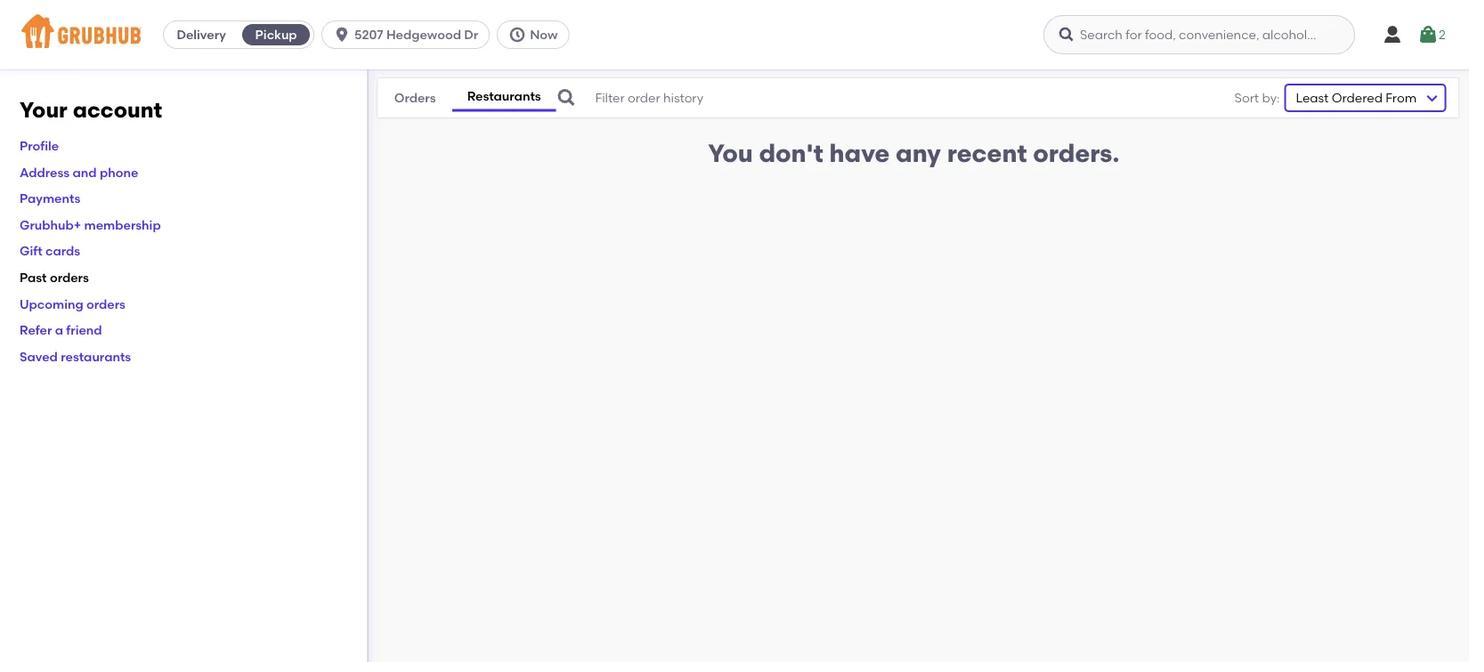 Task type: locate. For each thing, give the bounding box(es) containing it.
svg image for 2
[[1418, 24, 1439, 45]]

restaurants button
[[452, 84, 556, 112]]

saved
[[20, 349, 58, 364]]

restaurants
[[61, 349, 131, 364]]

5207
[[354, 27, 383, 42]]

upcoming orders link
[[20, 296, 125, 311]]

phone
[[100, 165, 138, 180]]

refer a friend
[[20, 323, 102, 338]]

gift cards
[[20, 244, 80, 259]]

refer a friend link
[[20, 323, 102, 338]]

past
[[20, 270, 47, 285]]

svg image inside now button
[[509, 26, 526, 44]]

svg image inside 5207 hedgewood dr button
[[333, 26, 351, 44]]

0 horizontal spatial svg image
[[333, 26, 351, 44]]

address
[[20, 165, 70, 180]]

dr
[[464, 27, 478, 42]]

svg image
[[1382, 24, 1403, 45], [1058, 26, 1076, 44], [556, 87, 577, 109]]

profile link
[[20, 138, 59, 153]]

grubhub+ membership link
[[20, 217, 161, 232]]

your account
[[20, 97, 162, 123]]

orders for past orders
[[50, 270, 89, 285]]

have
[[829, 138, 890, 168]]

orders
[[394, 90, 436, 105]]

orders for upcoming orders
[[86, 296, 125, 311]]

saved restaurants link
[[20, 349, 131, 364]]

and
[[73, 165, 97, 180]]

restaurants
[[467, 89, 541, 104]]

main navigation navigation
[[0, 0, 1469, 69]]

a
[[55, 323, 63, 338]]

sort
[[1235, 90, 1259, 105]]

Filter order history search field
[[556, 78, 1191, 118]]

svg image
[[1418, 24, 1439, 45], [333, 26, 351, 44], [509, 26, 526, 44]]

account
[[73, 97, 162, 123]]

0 horizontal spatial svg image
[[556, 87, 577, 109]]

grubhub+
[[20, 217, 81, 232]]

orders up upcoming orders 'link'
[[50, 270, 89, 285]]

recent
[[947, 138, 1027, 168]]

0 vertical spatial orders
[[50, 270, 89, 285]]

1 horizontal spatial svg image
[[1058, 26, 1076, 44]]

now button
[[497, 20, 577, 49]]

svg image inside 2 button
[[1418, 24, 1439, 45]]

1 horizontal spatial svg image
[[509, 26, 526, 44]]

payments link
[[20, 191, 80, 206]]

1 vertical spatial orders
[[86, 296, 125, 311]]

saved restaurants
[[20, 349, 131, 364]]

2
[[1439, 27, 1446, 42]]

past orders link
[[20, 270, 89, 285]]

orders
[[50, 270, 89, 285], [86, 296, 125, 311]]

orders up friend at left
[[86, 296, 125, 311]]

pickup
[[255, 27, 297, 42]]

svg image for search for food, convenience, alcohol... search field
[[1058, 26, 1076, 44]]

2 horizontal spatial svg image
[[1418, 24, 1439, 45]]

upcoming
[[20, 296, 83, 311]]

payments
[[20, 191, 80, 206]]

svg image for now
[[509, 26, 526, 44]]



Task type: vqa. For each thing, say whether or not it's contained in the screenshot.
Harvest Moon Kitchen & Marketplace logo 'delivery'
no



Task type: describe. For each thing, give the bounding box(es) containing it.
svg image for 5207 hedgewood dr
[[333, 26, 351, 44]]

don't
[[759, 138, 823, 168]]

delivery
[[177, 27, 226, 42]]

any
[[896, 138, 941, 168]]

past orders
[[20, 270, 89, 285]]

orders.
[[1033, 138, 1120, 168]]

address and phone link
[[20, 165, 138, 180]]

svg image for filter order history search box
[[556, 87, 577, 109]]

you
[[708, 138, 753, 168]]

5207 hedgewood dr
[[354, 27, 478, 42]]

pickup button
[[239, 20, 314, 49]]

profile
[[20, 138, 59, 153]]

gift cards link
[[20, 244, 80, 259]]

refer
[[20, 323, 52, 338]]

membership
[[84, 217, 161, 232]]

orders button
[[378, 86, 452, 110]]

2 horizontal spatial svg image
[[1382, 24, 1403, 45]]

cards
[[45, 244, 80, 259]]

Search for food, convenience, alcohol... search field
[[1044, 15, 1355, 54]]

2 button
[[1418, 19, 1446, 51]]

sort by:
[[1235, 90, 1280, 105]]

address and phone
[[20, 165, 138, 180]]

friend
[[66, 323, 102, 338]]

hedgewood
[[386, 27, 461, 42]]

upcoming orders
[[20, 296, 125, 311]]

by:
[[1262, 90, 1280, 105]]

now
[[530, 27, 558, 42]]

you don't have any recent orders.
[[708, 138, 1120, 168]]

5207 hedgewood dr button
[[322, 20, 497, 49]]

gift
[[20, 244, 42, 259]]

your
[[20, 97, 67, 123]]

grubhub+ membership
[[20, 217, 161, 232]]

delivery button
[[164, 20, 239, 49]]



